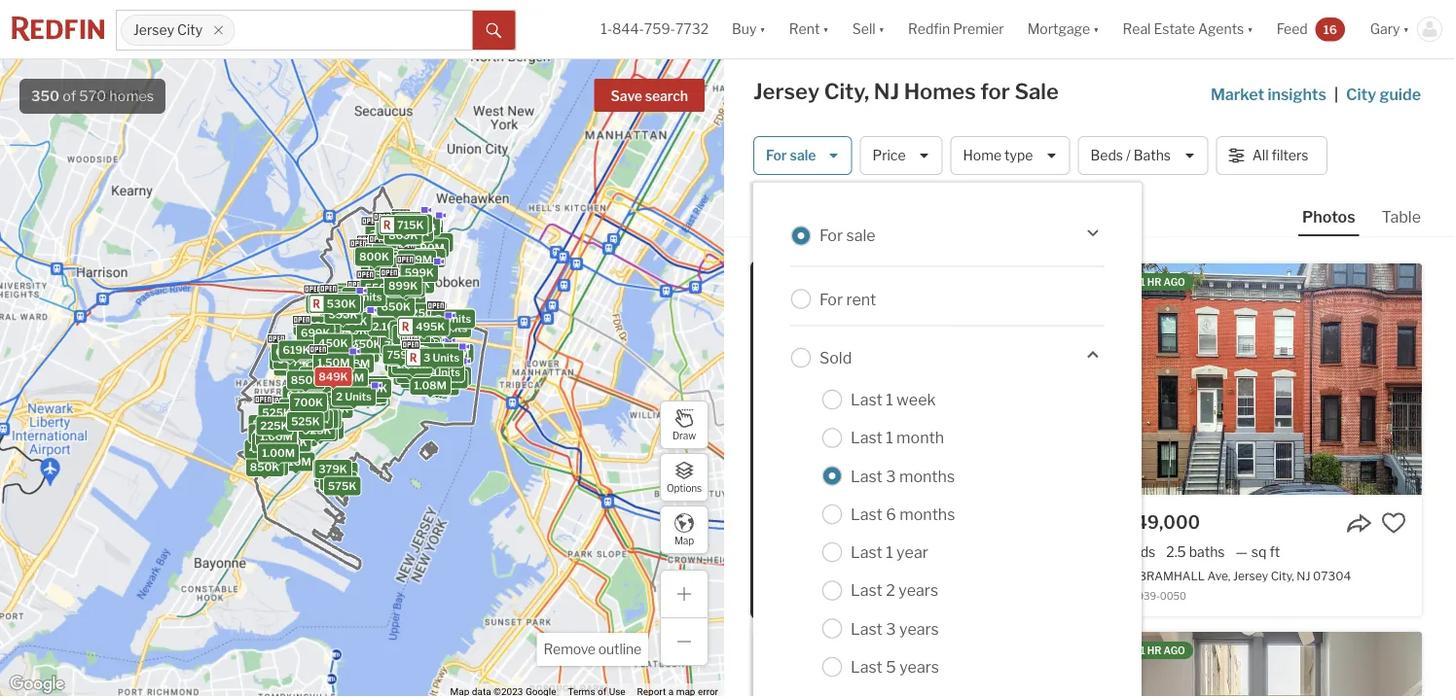 Task type: locate. For each thing, give the bounding box(es) containing it.
baths up 39 wales ave, jersey city, nj 07306
[[834, 544, 870, 561]]

850k
[[401, 239, 431, 252], [291, 374, 321, 387], [250, 462, 280, 474]]

1 last from the top
[[851, 391, 883, 410]]

sq right —
[[1252, 544, 1267, 561]]

1 horizontal spatial for sale
[[820, 226, 876, 245]]

photo of 39 wales ave, jersey city, nj 07306 image
[[753, 264, 1079, 495]]

570
[[79, 88, 106, 105]]

baths
[[834, 544, 870, 561], [1189, 544, 1225, 561]]

1.35m up 2.08m
[[396, 335, 428, 348]]

589k
[[307, 320, 336, 333], [266, 438, 295, 450]]

749k
[[393, 350, 422, 362], [292, 356, 321, 369], [313, 380, 342, 392], [277, 408, 306, 421]]

photo of 560 bramhall ave, jersey city, nj 07304 image
[[1097, 264, 1422, 495]]

1 horizontal spatial 350k
[[393, 328, 423, 340]]

3 last from the top
[[851, 467, 883, 486]]

1 horizontal spatial 485k
[[401, 354, 430, 366]]

1 vertical spatial 1.00m
[[262, 447, 295, 460]]

979k
[[306, 320, 335, 333]]

years down year
[[899, 582, 939, 601]]

last down last 1 month
[[851, 467, 883, 486]]

city guide link
[[1346, 83, 1425, 106]]

550k down 1.06m at the left of the page
[[365, 282, 394, 294]]

0 horizontal spatial 350k
[[300, 387, 330, 400]]

0 horizontal spatial ave,
[[831, 569, 854, 583]]

0 vertical spatial for
[[766, 147, 787, 164]]

0 vertical spatial new
[[1115, 276, 1139, 288]]

1.40m up the 1.69m at the left of the page
[[395, 323, 428, 336]]

1 vertical spatial 900k
[[277, 354, 307, 366]]

975k
[[310, 298, 339, 311], [382, 327, 411, 340]]

425k
[[355, 293, 384, 305], [333, 307, 362, 320], [398, 322, 427, 335], [319, 466, 348, 479]]

sq for 1,258
[[919, 544, 934, 561]]

900k up 969k
[[277, 354, 307, 366]]

map button
[[660, 506, 709, 555]]

0 vertical spatial 479k
[[320, 403, 349, 416]]

buy ▾ button
[[732, 0, 766, 58]]

0 horizontal spatial city,
[[824, 78, 869, 105]]

2.10m up 588k
[[372, 321, 404, 333]]

for inside button
[[766, 147, 787, 164]]

last for last 6 months
[[851, 505, 883, 524]]

▾ right buy at the right top of page
[[760, 21, 766, 37]]

city, down year
[[894, 569, 918, 583]]

3 ▾ from the left
[[879, 21, 885, 37]]

for
[[766, 147, 787, 164], [820, 226, 843, 245], [820, 290, 843, 309]]

0 vertical spatial new 1 hr ago
[[1115, 276, 1186, 288]]

1,258 sq ft
[[880, 544, 947, 561]]

500k
[[299, 347, 329, 359], [324, 466, 354, 479]]

jersey city
[[133, 22, 203, 38]]

325k down 805k
[[303, 424, 332, 437]]

5 left beds at the right bottom
[[1113, 544, 1122, 561]]

1.35m up 676k
[[335, 355, 367, 368]]

1 baths from the left
[[834, 544, 870, 561]]

0 horizontal spatial ft
[[937, 544, 947, 561]]

660k down 1.19m
[[392, 275, 422, 288]]

1 vertical spatial new
[[1115, 645, 1139, 657]]

1 vertical spatial for
[[820, 226, 843, 245]]

mortgage ▾ button
[[1028, 0, 1100, 58]]

900k up 2.75m
[[384, 327, 414, 340]]

last down 2 baths
[[851, 582, 883, 601]]

07304
[[1313, 569, 1351, 583]]

479k down 529k
[[258, 439, 287, 452]]

city, for 39
[[894, 569, 918, 583]]

799k
[[378, 249, 407, 262], [385, 334, 414, 347], [385, 339, 413, 352], [397, 346, 425, 359], [310, 351, 339, 364], [355, 380, 383, 392], [303, 387, 332, 400]]

jersey down — sq ft at the right of the page
[[1233, 569, 1269, 583]]

1.30m
[[373, 260, 406, 272], [404, 341, 436, 353], [389, 356, 421, 369]]

1 vertical spatial 250k
[[305, 348, 334, 361]]

639k down 2.75m
[[400, 359, 429, 372]]

850k down 299k
[[250, 462, 280, 474]]

0 horizontal spatial city
[[177, 22, 203, 38]]

1 sq from the left
[[919, 544, 934, 561]]

city, down sell
[[824, 78, 869, 105]]

1 vertical spatial 1.15m
[[436, 347, 466, 360]]

0 horizontal spatial nj
[[874, 78, 900, 105]]

7732
[[676, 21, 709, 37]]

2 ave, from the left
[[1208, 569, 1231, 583]]

5 down the last 3 years at the bottom right of the page
[[886, 658, 896, 677]]

sq right 1,258
[[919, 544, 934, 561]]

825k up 415k
[[293, 408, 322, 421]]

550k down 559k
[[278, 437, 307, 449]]

▾ for gary ▾
[[1403, 21, 1410, 37]]

835k
[[322, 474, 351, 486]]

850k down 444k
[[401, 239, 431, 252]]

years for last 2 years
[[899, 582, 939, 601]]

0 vertical spatial 325k
[[374, 291, 403, 304]]

favorite button image
[[1381, 511, 1407, 536]]

rent ▾ button
[[789, 0, 829, 58]]

1 horizontal spatial 589k
[[307, 320, 336, 333]]

1 vertical spatial sale
[[846, 226, 876, 245]]

699k
[[338, 315, 368, 328], [301, 327, 330, 340], [327, 381, 357, 394], [299, 384, 329, 397]]

market
[[1211, 85, 1265, 104]]

825k down 560k
[[337, 351, 366, 363]]

1.25m down 285k
[[315, 354, 347, 366]]

599k up 415k
[[288, 410, 317, 423]]

479k
[[320, 403, 349, 416], [258, 439, 287, 452]]

215k
[[335, 297, 362, 309]]

nj inside '560 bramhall ave, jersey city, nj 07304 (201) 939-0050'
[[1297, 569, 1311, 583]]

estate
[[1154, 21, 1195, 37]]

homes
[[109, 88, 154, 105]]

699k down 249k
[[338, 315, 368, 328]]

city left remove jersey city image
[[177, 22, 203, 38]]

2 vertical spatial years
[[900, 658, 939, 677]]

jersey city, nj homes for sale
[[753, 78, 1059, 105]]

for sale inside dialog
[[820, 226, 876, 245]]

last left 6
[[851, 505, 883, 524]]

type
[[1005, 147, 1033, 164]]

2 baths from the left
[[1189, 544, 1225, 561]]

280k
[[393, 270, 422, 282]]

nj
[[874, 78, 900, 105], [920, 569, 934, 583], [1297, 569, 1311, 583]]

0 vertical spatial 5
[[1113, 544, 1122, 561]]

favorite button checkbox
[[1381, 511, 1407, 536]]

7 last from the top
[[851, 620, 883, 639]]

ave, inside '560 bramhall ave, jersey city, nj 07304 (201) 939-0050'
[[1208, 569, 1231, 583]]

1 horizontal spatial baths
[[1189, 544, 1225, 561]]

map region
[[0, 0, 783, 698]]

0 horizontal spatial for sale
[[766, 147, 816, 164]]

last for last 2 years
[[851, 582, 883, 601]]

639k up 969k
[[305, 354, 334, 366]]

0 vertical spatial 250k
[[411, 307, 441, 320]]

1.15m up 14 units
[[436, 347, 466, 360]]

949k down 1.19m
[[391, 282, 421, 294]]

city right the |
[[1346, 85, 1377, 104]]

1.25m down 760k
[[398, 243, 430, 256]]

1 vertical spatial 729k
[[313, 368, 341, 381]]

nj for 560 bramhall ave, jersey city, nj 07304 (201) 939-0050
[[1297, 569, 1311, 583]]

0 horizontal spatial 660k
[[299, 414, 329, 427]]

2 horizontal spatial nj
[[1297, 569, 1311, 583]]

8 last from the top
[[851, 658, 883, 677]]

2.10m down 1.05m
[[382, 264, 414, 277]]

0 vertical spatial sale
[[790, 147, 816, 164]]

nj down 1,258 sq ft
[[920, 569, 934, 583]]

0 vertical spatial 825k
[[337, 351, 366, 363]]

0 horizontal spatial 975k
[[310, 298, 339, 311]]

1 horizontal spatial 1.35m
[[396, 335, 428, 348]]

649k down 805k
[[310, 424, 340, 437]]

350k down 969k
[[300, 387, 330, 400]]

575k
[[417, 345, 445, 358], [300, 388, 329, 401], [328, 480, 357, 493]]

929k
[[380, 224, 409, 236]]

325k down the 280k
[[374, 291, 403, 304]]

725k
[[400, 331, 428, 343]]

225k
[[331, 298, 359, 311], [260, 420, 289, 432]]

next button image
[[1387, 371, 1407, 390]]

beds / baths
[[1091, 147, 1171, 164]]

1 vertical spatial 485k
[[401, 354, 430, 366]]

years down the last 3 years at the bottom right of the page
[[900, 658, 939, 677]]

sell ▾
[[853, 21, 885, 37]]

760k
[[394, 228, 423, 240]]

baths right 2.5 on the right of page
[[1189, 544, 1225, 561]]

city, inside '560 bramhall ave, jersey city, nj 07304 (201) 939-0050'
[[1271, 569, 1294, 583]]

real estate agents ▾ button
[[1111, 0, 1265, 58]]

875k
[[322, 394, 351, 407], [323, 469, 352, 481]]

▾ right the rent
[[823, 21, 829, 37]]

months down month on the bottom of page
[[899, 467, 955, 486]]

sale left 'price'
[[790, 147, 816, 164]]

ft right —
[[1270, 544, 1280, 561]]

0 horizontal spatial 825k
[[293, 408, 322, 421]]

6 last from the top
[[851, 582, 883, 601]]

1 horizontal spatial 479k
[[320, 403, 349, 416]]

589k up 450k
[[307, 320, 336, 333]]

price
[[873, 147, 906, 164]]

last up last 1 month
[[851, 391, 883, 410]]

price button
[[860, 136, 943, 175]]

1 vertical spatial 1.25m
[[315, 354, 347, 366]]

year
[[897, 544, 928, 562]]

520k
[[273, 354, 303, 367]]

650k
[[381, 301, 411, 313], [397, 329, 426, 342], [352, 338, 381, 351], [309, 369, 339, 382], [398, 370, 427, 383], [426, 381, 455, 394], [358, 383, 388, 395], [252, 428, 282, 441], [255, 461, 284, 473], [324, 476, 353, 489]]

city
[[177, 22, 203, 38], [1346, 85, 1377, 104]]

480k up '870k'
[[323, 333, 353, 346]]

last for last 3 months
[[851, 467, 883, 486]]

850k down 349k
[[291, 374, 321, 387]]

▾ right agents
[[1247, 21, 1254, 37]]

2 last from the top
[[851, 429, 883, 448]]

1 new 1 hr ago from the top
[[1115, 276, 1186, 288]]

for sale button
[[753, 136, 852, 175]]

2 new from the top
[[1115, 645, 1139, 657]]

6 ▾ from the left
[[1403, 21, 1410, 37]]

2 new 1 hr ago from the top
[[1115, 645, 1186, 657]]

579k down 979k
[[306, 333, 335, 346]]

600k
[[384, 342, 414, 354], [304, 413, 334, 426], [283, 431, 313, 444]]

660k down 535k
[[299, 414, 329, 427]]

1.05m
[[377, 246, 409, 259]]

1 vertical spatial 975k
[[382, 327, 411, 340]]

1.00m
[[260, 431, 293, 444], [262, 447, 295, 460]]

ave, for bramhall
[[1208, 569, 1231, 583]]

0 horizontal spatial 900k
[[277, 354, 307, 366]]

jersey down the rent
[[753, 78, 820, 105]]

589k down 559k
[[266, 438, 295, 450]]

1 vertical spatial 875k
[[323, 469, 352, 481]]

1-844-759-7732 link
[[601, 21, 709, 37]]

479k down 399k
[[320, 403, 349, 416]]

last down the last 3 years at the bottom right of the page
[[851, 658, 883, 677]]

2.10m
[[382, 264, 414, 277], [372, 321, 404, 333]]

0 vertical spatial 875k
[[322, 394, 351, 407]]

0 vertical spatial 350k
[[393, 328, 423, 340]]

0 vertical spatial 729k
[[382, 329, 410, 342]]

1 vertical spatial 325k
[[303, 424, 332, 437]]

None search field
[[235, 11, 472, 50]]

2 ft from the left
[[1270, 544, 1280, 561]]

filters
[[1272, 147, 1309, 164]]

710k
[[330, 368, 357, 381]]

2 units
[[386, 215, 422, 228], [403, 222, 439, 235], [381, 224, 417, 237], [413, 236, 449, 249], [358, 251, 394, 263], [406, 252, 441, 265], [365, 257, 401, 270], [392, 277, 428, 290], [338, 287, 374, 300], [312, 296, 348, 309], [432, 322, 467, 335], [403, 324, 439, 337], [387, 328, 423, 341], [315, 331, 351, 343], [387, 348, 422, 361], [425, 354, 460, 367], [333, 355, 369, 368], [329, 358, 365, 371], [395, 359, 431, 372], [393, 362, 429, 375], [305, 365, 341, 377], [425, 367, 461, 379], [414, 372, 450, 385], [311, 373, 347, 385], [404, 373, 440, 385], [428, 373, 464, 386], [419, 380, 455, 393], [347, 388, 383, 400], [336, 391, 372, 404], [318, 473, 354, 485]]

1 vertical spatial new 1 hr ago
[[1115, 645, 1186, 657]]

years up last 5 years
[[899, 620, 939, 639]]

4 ▾ from the left
[[1093, 21, 1100, 37]]

525k
[[399, 340, 428, 352], [262, 407, 291, 420], [291, 415, 320, 428]]

sq for —
[[1252, 544, 1267, 561]]

last down last 2 years
[[851, 620, 883, 639]]

1 vertical spatial 599k
[[288, 410, 317, 423]]

city, down — sq ft at the right of the page
[[1271, 569, 1294, 583]]

gary ▾
[[1370, 21, 1410, 37]]

1 horizontal spatial sale
[[846, 226, 876, 245]]

1.40m up 560k
[[365, 320, 397, 332]]

350k up 2.75m
[[393, 328, 423, 340]]

guide
[[1380, 85, 1421, 104]]

1 vertical spatial 225k
[[260, 420, 289, 432]]

1.15m
[[321, 330, 352, 343], [436, 347, 466, 360]]

1 vertical spatial years
[[899, 620, 939, 639]]

jersey down last 1 year
[[856, 569, 892, 583]]

0 horizontal spatial 1.35m
[[335, 355, 367, 368]]

last 6 months
[[851, 505, 955, 524]]

0 vertical spatial 1.60m
[[403, 331, 435, 343]]

by
[[809, 276, 822, 288]]

months right 6
[[900, 505, 955, 524]]

table button
[[1378, 206, 1425, 235]]

575k down 379k
[[328, 480, 357, 493]]

699k down 710k
[[327, 381, 357, 394]]

photo of 50 dey st unit 440, jersey city, nj 07306 image
[[1097, 633, 1422, 698]]

575k down 969k
[[300, 388, 329, 401]]

1 ▾ from the left
[[760, 21, 766, 37]]

ave, down 2.5 baths
[[1208, 569, 1231, 583]]

0 vertical spatial 660k
[[392, 275, 422, 288]]

▾ for mortgage ▾
[[1093, 21, 1100, 37]]

▾ for rent ▾
[[823, 21, 829, 37]]

0 horizontal spatial 479k
[[258, 439, 287, 452]]

649k up 805k
[[287, 389, 316, 402]]

nj left homes
[[874, 78, 900, 105]]

▾ right mortgage
[[1093, 21, 1100, 37]]

new 1 hr ago
[[1115, 276, 1186, 288], [1115, 645, 1186, 657]]

1 ave, from the left
[[831, 569, 854, 583]]

▾ right sell
[[879, 21, 885, 37]]

2 sq from the left
[[1252, 544, 1267, 561]]

450k
[[318, 337, 348, 350]]

550k
[[365, 282, 394, 294], [278, 437, 307, 449]]

930k
[[401, 368, 430, 381]]

▾ for sell ▾
[[879, 21, 885, 37]]

1 vertical spatial 825k
[[293, 408, 322, 421]]

579k up 415k
[[308, 413, 337, 426]]

0 vertical spatial 599k
[[405, 267, 434, 280]]

1 horizontal spatial 1.15m
[[436, 347, 466, 360]]

market insights link
[[1211, 63, 1327, 106]]

ave,
[[831, 569, 854, 583], [1208, 569, 1231, 583]]

599k down 1.19m
[[405, 267, 434, 280]]

dialog
[[753, 183, 1142, 698]]

1 vertical spatial months
[[900, 505, 955, 524]]

599k down 789k
[[265, 428, 295, 441]]

nj left 07304
[[1297, 569, 1311, 583]]

options
[[667, 483, 702, 495]]

ft up 07306
[[937, 544, 947, 561]]

ave, down 2 baths
[[831, 569, 854, 583]]

2 ▾ from the left
[[823, 21, 829, 37]]

0 horizontal spatial 1.15m
[[321, 330, 352, 343]]

1 ft from the left
[[937, 544, 947, 561]]

5 last from the top
[[851, 544, 883, 562]]

1 vertical spatial 1.60m
[[284, 402, 316, 415]]

0 horizontal spatial 225k
[[260, 420, 289, 432]]

0 vertical spatial years
[[899, 582, 939, 601]]

559k
[[273, 418, 303, 431]]

last for last 1 year
[[851, 544, 883, 562]]

0 vertical spatial 850k
[[401, 239, 431, 252]]

0 horizontal spatial 589k
[[266, 438, 295, 450]]

▾ right 'gary'
[[1403, 21, 1410, 37]]

480k
[[323, 333, 353, 346], [318, 341, 348, 354]]

sale inside button
[[790, 147, 816, 164]]

0 horizontal spatial baths
[[834, 544, 870, 561]]

0 horizontal spatial 1.60m
[[284, 402, 316, 415]]

all filters
[[1253, 147, 1309, 164]]

575k up the 459k at the bottom of page
[[417, 345, 445, 358]]

2.08m
[[391, 350, 425, 363]]

sale up redfin
[[846, 226, 876, 245]]

1 vertical spatial city
[[1346, 85, 1377, 104]]

photos button
[[1299, 206, 1378, 237]]

950k up 2.08m
[[395, 329, 425, 342]]

4 last from the top
[[851, 505, 883, 524]]

last up 39 wales ave, jersey city, nj 07306
[[851, 544, 883, 562]]

0 horizontal spatial 850k
[[250, 462, 280, 474]]

6
[[886, 505, 896, 524]]

last down last 1 week
[[851, 429, 883, 448]]

1.40m up 14 units
[[428, 349, 461, 362]]

805k
[[295, 407, 325, 419]]

1.15m up 1.28m
[[321, 330, 352, 343]]

buy ▾ button
[[720, 0, 778, 58]]



Task type: vqa. For each thing, say whether or not it's contained in the screenshot.
398-
no



Task type: describe. For each thing, give the bounding box(es) containing it.
—
[[1236, 544, 1248, 561]]

0 vertical spatial 1.25m
[[398, 243, 430, 256]]

last for last 1 month
[[851, 429, 883, 448]]

1 vertical spatial 1.35m
[[335, 355, 367, 368]]

ft for 1,258 sq ft
[[937, 544, 947, 561]]

(201)
[[1113, 591, 1135, 602]]

0 vertical spatial city
[[177, 22, 203, 38]]

ave, for wales
[[831, 569, 854, 583]]

beds / baths button
[[1078, 136, 1209, 175]]

0 horizontal spatial 1.25m
[[315, 354, 347, 366]]

0 vertical spatial 1.15m
[[321, 330, 352, 343]]

1 vertical spatial 550k
[[278, 437, 307, 449]]

0 horizontal spatial 250k
[[305, 348, 334, 361]]

530k
[[327, 298, 356, 310]]

1 vertical spatial 579k
[[308, 413, 337, 426]]

2 horizontal spatial 525k
[[399, 340, 428, 352]]

0 vertical spatial 1.35m
[[396, 335, 428, 348]]

0 vertical spatial 975k
[[310, 298, 339, 311]]

years for last 5 years
[[900, 658, 939, 677]]

0 vertical spatial 225k
[[331, 298, 359, 311]]

years for last 3 years
[[899, 620, 939, 639]]

1 new from the top
[[1115, 276, 1139, 288]]

google image
[[5, 673, 69, 698]]

last 3 years
[[851, 620, 939, 639]]

1 vertical spatial 350k
[[300, 387, 330, 400]]

305k
[[391, 228, 421, 241]]

baths for 2.5 baths
[[1189, 544, 1225, 561]]

1.40m up the 459k at the bottom of page
[[426, 347, 459, 360]]

699k up 619k
[[301, 327, 330, 340]]

rent ▾
[[789, 21, 829, 37]]

last for last 3 years
[[851, 620, 883, 639]]

2.5 baths
[[1166, 544, 1225, 561]]

for sale inside button
[[766, 147, 816, 164]]

1 vertical spatial 649k
[[310, 424, 340, 437]]

1 vertical spatial 575k
[[300, 388, 329, 401]]

1 horizontal spatial 660k
[[392, 275, 422, 288]]

months for last 6 months
[[900, 505, 955, 524]]

2 vertical spatial for
[[820, 290, 843, 309]]

market insights | city guide
[[1211, 85, 1421, 104]]

0 vertical spatial 1.20m
[[381, 259, 413, 272]]

of
[[63, 88, 76, 105]]

715k
[[397, 219, 424, 232]]

0 vertical spatial 2.10m
[[382, 264, 414, 277]]

last 1 year
[[851, 544, 928, 562]]

355k
[[329, 309, 358, 321]]

950k down 785k
[[396, 261, 426, 274]]

699k down 969k
[[299, 384, 329, 397]]

844-
[[612, 21, 644, 37]]

0 vertical spatial 1.30m
[[373, 260, 406, 272]]

outline
[[598, 642, 642, 659]]

save search button
[[594, 79, 705, 112]]

1 vertical spatial 1.08m
[[338, 358, 370, 370]]

775k
[[262, 435, 290, 447]]

880k
[[322, 361, 352, 374]]

jersey left remove jersey city image
[[133, 22, 174, 38]]

1 vertical spatial 589k
[[266, 438, 295, 450]]

sold
[[820, 349, 852, 368]]

1 horizontal spatial 1.60m
[[403, 331, 435, 343]]

969k
[[304, 370, 333, 383]]

home
[[963, 147, 1002, 164]]

0 vertical spatial 1.00m
[[260, 431, 293, 444]]

588k
[[390, 340, 419, 352]]

real
[[1123, 21, 1151, 37]]

all filters button
[[1217, 136, 1328, 175]]

949k down '355k'
[[338, 325, 367, 337]]

2 vertical spatial 575k
[[328, 480, 357, 493]]

1.38m
[[338, 391, 370, 403]]

for
[[981, 78, 1010, 105]]

569k
[[317, 464, 347, 476]]

week
[[897, 391, 936, 410]]

photos
[[1302, 207, 1356, 226]]

homes
[[904, 78, 976, 105]]

14
[[426, 371, 438, 383]]

390k
[[355, 380, 384, 392]]

1 horizontal spatial 850k
[[291, 374, 321, 387]]

0 vertical spatial 589k
[[307, 320, 336, 333]]

2 vertical spatial 850k
[[250, 462, 280, 474]]

feed
[[1277, 21, 1308, 37]]

1 vertical spatial 2.10m
[[372, 321, 404, 333]]

1 horizontal spatial 325k
[[374, 291, 403, 304]]

1 horizontal spatial city
[[1346, 85, 1377, 104]]

submit search image
[[486, 23, 502, 39]]

last for last 5 years
[[851, 658, 883, 677]]

1 vertical spatial 479k
[[258, 439, 287, 452]]

rent
[[846, 290, 876, 309]]

home type button
[[951, 136, 1070, 175]]

mortgage ▾
[[1028, 21, 1100, 37]]

sale inside dialog
[[846, 226, 876, 245]]

1 horizontal spatial 729k
[[382, 329, 410, 342]]

549k
[[328, 296, 357, 309]]

$849,000
[[1113, 512, 1200, 533]]

0 vertical spatial 649k
[[287, 389, 316, 402]]

949k down 1.06m at the left of the page
[[389, 272, 419, 285]]

beds
[[1125, 544, 1156, 561]]

989k
[[320, 358, 350, 371]]

bramhall
[[1139, 569, 1205, 583]]

529k
[[252, 419, 281, 431]]

07306
[[936, 569, 975, 583]]

449k
[[403, 226, 433, 239]]

5 beds
[[1113, 544, 1156, 561]]

save search
[[611, 88, 688, 105]]

0 vertical spatial 500k
[[299, 347, 329, 359]]

wales
[[787, 569, 828, 583]]

619k
[[283, 344, 310, 357]]

676k
[[330, 368, 359, 381]]

0 vertical spatial 600k
[[384, 342, 414, 354]]

0 vertical spatial 485k
[[326, 294, 355, 306]]

redfin
[[908, 21, 950, 37]]

1 vertical spatial 1.30m
[[404, 341, 436, 353]]

▾ for buy ▾
[[760, 21, 766, 37]]

redfin premier
[[908, 21, 1004, 37]]

0 horizontal spatial 525k
[[262, 407, 291, 420]]

home type
[[963, 147, 1033, 164]]

1 horizontal spatial 525k
[[291, 415, 320, 428]]

1 horizontal spatial 550k
[[365, 282, 394, 294]]

months for last 3 months
[[899, 467, 955, 486]]

16
[[1324, 22, 1337, 36]]

draw button
[[660, 401, 709, 450]]

2 vertical spatial 599k
[[265, 428, 295, 441]]

agents
[[1198, 21, 1244, 37]]

610k
[[328, 367, 356, 380]]

935k
[[353, 391, 382, 403]]

0 horizontal spatial 5
[[886, 658, 896, 677]]

299k
[[256, 437, 285, 449]]

1 horizontal spatial 5
[[1113, 544, 1122, 561]]

869k
[[389, 229, 418, 242]]

real estate agents ▾
[[1123, 21, 1254, 37]]

sell ▾ button
[[853, 0, 885, 58]]

785k
[[393, 245, 422, 257]]

2 horizontal spatial 850k
[[401, 239, 431, 252]]

1.69m
[[405, 338, 437, 351]]

rent ▾ button
[[778, 0, 841, 58]]

1 vertical spatial 660k
[[299, 414, 329, 427]]

1.28m
[[322, 343, 353, 356]]

1 horizontal spatial 250k
[[411, 307, 441, 320]]

real estate agents ▾ link
[[1123, 0, 1254, 58]]

1 vertical spatial 1.20m
[[324, 312, 356, 324]]

1 vertical spatial 500k
[[324, 466, 354, 479]]

1.90m
[[412, 242, 445, 255]]

939-
[[1137, 591, 1160, 602]]

2 inside dialog
[[886, 582, 895, 601]]

0 horizontal spatial 325k
[[303, 424, 332, 437]]

0 vertical spatial 1.08m
[[390, 282, 423, 294]]

0 horizontal spatial 729k
[[313, 368, 341, 381]]

baths
[[1134, 147, 1171, 164]]

0 vertical spatial 575k
[[417, 345, 445, 358]]

sell
[[853, 21, 876, 37]]

jersey inside '560 bramhall ave, jersey city, nj 07304 (201) 939-0050'
[[1233, 569, 1269, 583]]

1 horizontal spatial 900k
[[384, 327, 414, 340]]

buy ▾
[[732, 21, 766, 37]]

mortgage
[[1028, 21, 1090, 37]]

480k up 989k on the left
[[318, 341, 348, 354]]

nj for 39 wales ave, jersey city, nj 07306
[[920, 569, 934, 583]]

map
[[675, 536, 694, 547]]

2 vertical spatial 1.30m
[[389, 356, 421, 369]]

redfin
[[824, 276, 861, 288]]

2.00m
[[414, 374, 449, 387]]

1 horizontal spatial 975k
[[382, 327, 411, 340]]

1 vertical spatial 600k
[[304, 413, 334, 426]]

949k down 1.05m
[[376, 265, 405, 278]]

560
[[1113, 569, 1136, 583]]

420k
[[355, 292, 384, 304]]

remove jersey city image
[[213, 24, 224, 36]]

2 vertical spatial 1.08m
[[414, 380, 447, 392]]

0 vertical spatial 579k
[[306, 333, 335, 346]]

1-844-759-7732
[[601, 21, 709, 37]]

2 vertical spatial 600k
[[283, 431, 313, 444]]

350 of 570 homes
[[31, 88, 154, 105]]

city, for 560
[[1271, 569, 1294, 583]]

1 horizontal spatial 825k
[[337, 351, 366, 363]]

375k
[[324, 476, 353, 488]]

last for last 1 week
[[851, 391, 883, 410]]

options button
[[660, 454, 709, 502]]

redfin premier button
[[897, 0, 1016, 58]]

5 ▾ from the left
[[1247, 21, 1254, 37]]

1.06m
[[374, 256, 407, 268]]

2 vertical spatial 1.20m
[[393, 340, 425, 353]]

listed
[[771, 276, 806, 288]]

ft for — sq ft
[[1270, 544, 1280, 561]]

buy
[[732, 21, 757, 37]]

759k
[[387, 349, 416, 361]]

2.75m
[[397, 342, 430, 354]]

0 horizontal spatial 639k
[[305, 354, 334, 366]]

1 horizontal spatial 639k
[[400, 359, 429, 372]]

285k
[[317, 338, 346, 351]]

950k down 1.06m at the left of the page
[[389, 272, 418, 285]]

baths for 2 baths
[[834, 544, 870, 561]]

dialog containing for sale
[[753, 183, 1142, 698]]



